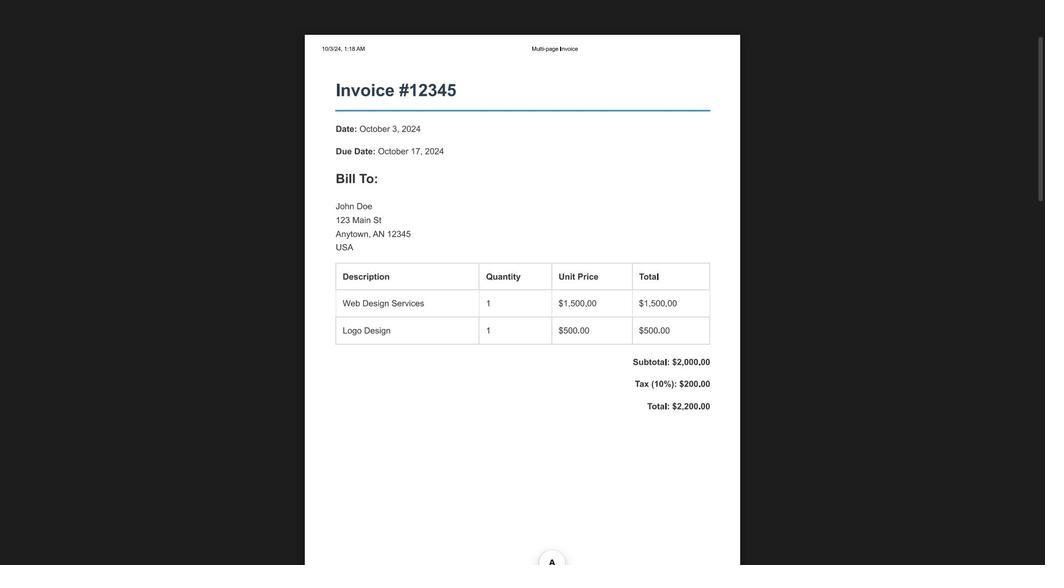 Task type: vqa. For each thing, say whether or not it's contained in the screenshot.
Close image
no



Task type: locate. For each thing, give the bounding box(es) containing it.
pdf icon image
[[13, 13, 22, 22]]

document
[[305, 35, 741, 566]]

application
[[0, 0, 1046, 566]]

document inside showing viewer. "element"
[[305, 35, 741, 566]]



Task type: describe. For each thing, give the bounding box(es) containing it.
showing viewer. element
[[0, 0, 1046, 566]]

zoom out image
[[535, 541, 548, 554]]

quick sharing actions image
[[986, 17, 990, 20]]

fit to width image
[[557, 541, 570, 554]]

page 1 of 3 element
[[449, 535, 530, 559]]



